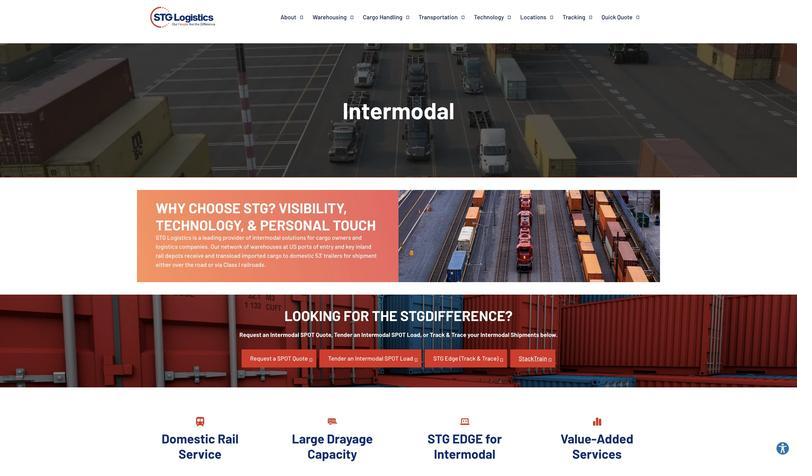 Task type: locate. For each thing, give the bounding box(es) containing it.
warehousing link
[[313, 13, 363, 21]]

request
[[240, 331, 262, 338], [250, 355, 272, 362]]

1 vertical spatial tender
[[328, 355, 346, 362]]

request for request a spot quote
[[250, 355, 272, 362]]

us
[[289, 243, 297, 250]]

cargo left to
[[267, 252, 282, 259]]

0 vertical spatial stg
[[156, 234, 166, 241]]

quick
[[602, 13, 616, 21]]

stg usa #1 image
[[148, 0, 217, 37]]

0 horizontal spatial &
[[247, 216, 257, 233]]

1 vertical spatial or
[[423, 331, 429, 338]]

and down owners
[[335, 243, 345, 250]]

1 vertical spatial request
[[250, 355, 272, 362]]

intermodal
[[343, 96, 455, 124], [270, 331, 299, 338], [361, 331, 390, 338], [481, 331, 510, 338], [355, 355, 384, 362], [434, 446, 496, 461]]

cargo
[[316, 234, 331, 241], [267, 252, 282, 259]]

or right load,
[[423, 331, 429, 338]]

& right '(track'
[[477, 355, 481, 362]]

0 vertical spatial tender
[[334, 331, 353, 338]]

intermodal
[[252, 234, 281, 241]]

1 vertical spatial &
[[446, 331, 450, 338]]

tender
[[334, 331, 353, 338], [328, 355, 346, 362]]

& right the track
[[446, 331, 450, 338]]

2 vertical spatial and
[[205, 252, 215, 259]]

&
[[247, 216, 257, 233], [446, 331, 450, 338], [477, 355, 481, 362]]

0 vertical spatial or
[[208, 261, 214, 268]]

owners
[[332, 234, 351, 241]]

tender an intermodal spot load link
[[320, 349, 422, 368]]

imported
[[242, 252, 266, 259]]

1 horizontal spatial a
[[273, 355, 276, 362]]

capacity
[[308, 446, 357, 461]]

2 horizontal spatial &
[[477, 355, 481, 362]]

shipments
[[511, 331, 539, 338]]

quick quote
[[602, 13, 633, 21]]

or left the via
[[208, 261, 214, 268]]

an for request
[[263, 331, 269, 338]]

trailers
[[324, 252, 343, 259]]

logistics
[[167, 234, 191, 241]]

stg inside stg edge for intermodal
[[428, 431, 450, 446]]

1 horizontal spatial or
[[423, 331, 429, 338]]

solutions
[[282, 234, 306, 241]]

1 vertical spatial stg
[[434, 355, 444, 362]]

0 vertical spatial and
[[352, 234, 362, 241]]

and down the our at the left of page
[[205, 252, 215, 259]]

1 horizontal spatial quote
[[618, 13, 633, 21]]

0 vertical spatial quote
[[618, 13, 633, 21]]

0 vertical spatial a
[[198, 234, 201, 241]]

and
[[352, 234, 362, 241], [335, 243, 345, 250], [205, 252, 215, 259]]

added
[[597, 431, 634, 446]]

of
[[246, 234, 251, 241], [244, 243, 249, 250], [313, 243, 319, 250]]

or
[[208, 261, 214, 268], [423, 331, 429, 338]]

0 horizontal spatial and
[[205, 252, 215, 259]]

0 horizontal spatial cargo
[[267, 252, 282, 259]]

0 vertical spatial request
[[240, 331, 262, 338]]

1 horizontal spatial &
[[446, 331, 450, 338]]

1 horizontal spatial the
[[372, 307, 398, 324]]

stg?
[[244, 199, 276, 216]]

1 horizontal spatial and
[[335, 243, 345, 250]]

1 horizontal spatial cargo
[[316, 234, 331, 241]]

the up request an intermodal spot quote, tender an intermodal spot load, or track & trace your intermodal shipments below.
[[372, 307, 398, 324]]

cargo up entry
[[316, 234, 331, 241]]

stg inside 'link'
[[434, 355, 444, 362]]

stgdifference?
[[400, 307, 513, 324]]

stg
[[156, 234, 166, 241], [434, 355, 444, 362], [428, 431, 450, 446]]

personal
[[260, 216, 330, 233]]

0 horizontal spatial a
[[198, 234, 201, 241]]

receive
[[185, 252, 204, 259]]

a
[[198, 234, 201, 241], [273, 355, 276, 362]]

of up imported
[[244, 243, 249, 250]]

stg edge (track & trace)
[[434, 355, 499, 362]]

touch
[[333, 216, 376, 233]]

1 vertical spatial and
[[335, 243, 345, 250]]

request an intermodal spot quote, tender an intermodal spot load, or track & trace your intermodal shipments below.
[[240, 331, 558, 338]]

0 vertical spatial the
[[185, 261, 194, 268]]

depots
[[165, 252, 183, 259]]

& up intermodal at bottom
[[247, 216, 257, 233]]

2 vertical spatial &
[[477, 355, 481, 362]]

trace)
[[482, 355, 499, 362]]

visibility,
[[279, 199, 347, 216]]

cargo handling
[[363, 13, 403, 21]]

stacktrain
[[519, 355, 547, 362]]

intermodal inside stg edge for intermodal
[[434, 446, 496, 461]]

quote,
[[316, 331, 333, 338]]

and up "inland"
[[352, 234, 362, 241]]

handling
[[380, 13, 403, 21]]

a inside why choose stg? visibility, technology, & personal touch stg logistics is a leading provider of intermodal solutions for cargo owners and logistics companies. our network of warehouses at us ports of entry and key inland rail depots receive and transload imported cargo to domestic 53' trailers for shipment either over the road or via class i railroads.
[[198, 234, 201, 241]]

0 horizontal spatial the
[[185, 261, 194, 268]]

request a spot quote link
[[242, 349, 317, 368]]

of right provider
[[246, 234, 251, 241]]

1 vertical spatial quote
[[293, 355, 308, 362]]

the down receive
[[185, 261, 194, 268]]

below.
[[541, 331, 558, 338]]

0 horizontal spatial quote
[[293, 355, 308, 362]]

request for request an intermodal spot quote, tender an intermodal spot load, or track & trace your intermodal shipments below.
[[240, 331, 262, 338]]

edge
[[453, 431, 483, 446]]

large drayage capacity
[[292, 431, 373, 461]]

value-added services
[[561, 431, 634, 461]]

cargo handling link
[[363, 13, 419, 21]]

your
[[468, 331, 480, 338]]

technology link
[[474, 13, 520, 21]]

0 vertical spatial &
[[247, 216, 257, 233]]

2 vertical spatial stg
[[428, 431, 450, 446]]

the
[[185, 261, 194, 268], [372, 307, 398, 324]]

2 horizontal spatial and
[[352, 234, 362, 241]]

why
[[156, 199, 186, 216]]

quote
[[618, 13, 633, 21], [293, 355, 308, 362]]

tender right quote,
[[334, 331, 353, 338]]

companies.
[[179, 243, 209, 250]]

1 vertical spatial the
[[372, 307, 398, 324]]

0 horizontal spatial or
[[208, 261, 214, 268]]

tender down quote,
[[328, 355, 346, 362]]

either
[[156, 261, 171, 268]]



Task type: vqa. For each thing, say whether or not it's contained in the screenshot.
a within Why Choose STG? Visibility, Technology, & Personal Touch STG Logistics is a leading provider of intermodal solutions for cargo owners and logistics companies. Our network of warehouses at US ports of entry and key inland rail depots receive and transload imported cargo to domestic 53' trailers for shipment either over the road or via Class I railroads.
yes



Task type: describe. For each thing, give the bounding box(es) containing it.
entry
[[320, 243, 334, 250]]

1 vertical spatial a
[[273, 355, 276, 362]]

stg edge (track & trace) link
[[425, 349, 507, 368]]

looking for the stgdifference?
[[285, 307, 513, 324]]

via
[[215, 261, 222, 268]]

or inside why choose stg? visibility, technology, & personal touch stg logistics is a leading provider of intermodal solutions for cargo owners and logistics companies. our network of warehouses at us ports of entry and key inland rail depots receive and transload imported cargo to domestic 53' trailers for shipment either over the road or via class i railroads.
[[208, 261, 214, 268]]

domestic
[[290, 252, 314, 259]]

service
[[179, 446, 222, 461]]

over
[[173, 261, 184, 268]]

the inside why choose stg? visibility, technology, & personal touch stg logistics is a leading provider of intermodal solutions for cargo owners and logistics companies. our network of warehouses at us ports of entry and key inland rail depots receive and transload imported cargo to domestic 53' trailers for shipment either over the road or via class i railroads.
[[185, 261, 194, 268]]

technology
[[474, 13, 504, 21]]

network
[[221, 243, 242, 250]]

(track
[[460, 355, 476, 362]]

track
[[430, 331, 445, 338]]

load
[[400, 355, 413, 362]]

request a spot quote
[[250, 355, 308, 362]]

tender an intermodal spot load
[[328, 355, 413, 362]]

shipment
[[352, 252, 377, 259]]

road
[[195, 261, 207, 268]]

why choose stg? visibility, technology, & personal touch stg logistics is a leading provider of intermodal solutions for cargo owners and logistics companies. our network of warehouses at us ports of entry and key inland rail depots receive and transload imported cargo to domestic 53' trailers for shipment either over the road or via class i railroads.
[[156, 199, 377, 268]]

technology,
[[156, 216, 245, 233]]

& inside stg edge (track & trace) 'link'
[[477, 355, 481, 362]]

stacktrain link
[[510, 349, 556, 368]]

provider
[[223, 234, 245, 241]]

0 vertical spatial cargo
[[316, 234, 331, 241]]

about
[[281, 13, 296, 21]]

is
[[193, 234, 197, 241]]

at
[[283, 243, 288, 250]]

transportation
[[419, 13, 458, 21]]

stg for stg edge for intermodal
[[428, 431, 450, 446]]

transload
[[216, 252, 241, 259]]

tracking link
[[563, 13, 602, 21]]

locations link
[[520, 13, 563, 21]]

tracking
[[563, 13, 586, 21]]

leading
[[203, 234, 222, 241]]

trace
[[452, 331, 467, 338]]

domestic
[[162, 431, 215, 446]]

value-
[[561, 431, 597, 446]]

class
[[224, 261, 237, 268]]

an for tender
[[348, 355, 354, 362]]

quick quote link
[[602, 13, 649, 21]]

drayage
[[327, 431, 373, 446]]

1 vertical spatial cargo
[[267, 252, 282, 259]]

i
[[239, 261, 240, 268]]

looking
[[285, 307, 341, 324]]

railroads.
[[241, 261, 266, 268]]

locations
[[520, 13, 547, 21]]

stg inside why choose stg? visibility, technology, & personal touch stg logistics is a leading provider of intermodal solutions for cargo owners and logistics companies. our network of warehouses at us ports of entry and key inland rail depots receive and transload imported cargo to domestic 53' trailers for shipment either over the road or via class i railroads.
[[156, 234, 166, 241]]

transportation link
[[419, 13, 474, 21]]

warehousing
[[313, 13, 347, 21]]

53'
[[315, 252, 323, 259]]

& inside why choose stg? visibility, technology, & personal touch stg logistics is a leading provider of intermodal solutions for cargo owners and logistics companies. our network of warehouses at us ports of entry and key inland rail depots receive and transload imported cargo to domestic 53' trailers for shipment either over the road or via class i railroads.
[[247, 216, 257, 233]]

inland
[[356, 243, 372, 250]]

services
[[573, 446, 622, 461]]

ports
[[298, 243, 312, 250]]

large
[[292, 431, 325, 446]]

stg for stg edge (track & trace)
[[434, 355, 444, 362]]

logistics
[[156, 243, 178, 250]]

rail
[[156, 252, 164, 259]]

domestic rail service
[[162, 431, 239, 461]]

to
[[283, 252, 289, 259]]

load,
[[407, 331, 422, 338]]

key
[[346, 243, 355, 250]]

warehouses
[[250, 243, 282, 250]]

for inside stg edge for intermodal
[[486, 431, 502, 446]]

about link
[[281, 13, 313, 21]]

choose
[[189, 199, 241, 216]]

rail
[[218, 431, 239, 446]]

cargo
[[363, 13, 379, 21]]

stg edge for intermodal
[[428, 431, 502, 461]]

of up 53'
[[313, 243, 319, 250]]

edge
[[445, 355, 458, 362]]

our
[[211, 243, 220, 250]]



